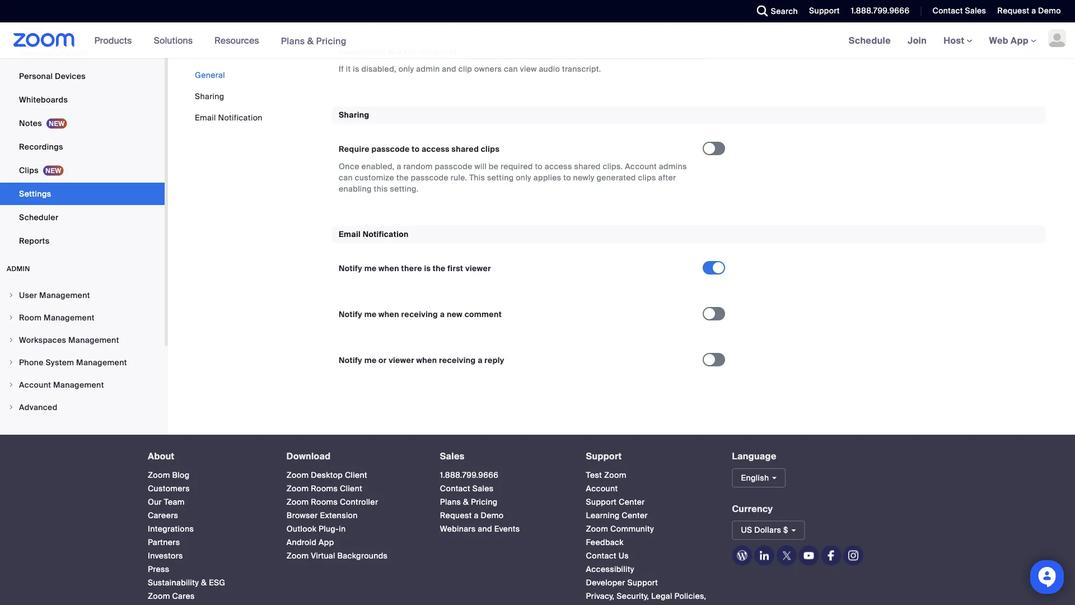 Task type: locate. For each thing, give the bounding box(es) containing it.
1 vertical spatial can
[[504, 64, 518, 74]]

there
[[402, 263, 422, 274]]

zoom blog link
[[148, 470, 190, 480]]

sales inside 1.888.799.9666 contact sales plans & pricing request a demo webinars and events
[[473, 483, 494, 494]]

3 right image from the top
[[8, 359, 15, 366]]

join link
[[900, 22, 936, 58]]

us dollars $ button
[[733, 521, 806, 540]]

1 vertical spatial notify
[[339, 309, 363, 320]]

account inside once enabled, a random passcode will be required to access shared clips. account admins can customize the passcode rule. this setting only applies to newly generated clips after enabling this setting.
[[625, 161, 657, 171]]

1.888.799.9666 down sales link
[[440, 470, 499, 480]]

notes link
[[0, 112, 165, 135]]

center up the learning center link
[[619, 497, 645, 507]]

account inside account management menu item
[[19, 380, 51, 390]]

will
[[475, 161, 487, 171]]

to up random
[[412, 144, 420, 154]]

investors link
[[148, 550, 183, 561]]

management up workspaces management
[[44, 313, 95, 323]]

this
[[374, 183, 388, 194]]

right image inside workspaces management menu item
[[8, 337, 15, 344]]

can left see
[[372, 46, 386, 57]]

personal for personal contacts
[[19, 47, 53, 58]]

0 horizontal spatial only
[[399, 64, 414, 74]]

test zoom account support center learning center zoom community feedback contact us accessibility developer support privacy, security, legal policies, and modern slavery ac
[[587, 470, 707, 605]]

0 vertical spatial only
[[399, 64, 414, 74]]

phone down workspaces
[[19, 357, 44, 368]]

phone inside the phone link
[[19, 24, 44, 34]]

outlook
[[287, 524, 317, 534]]

1 horizontal spatial and
[[478, 524, 493, 534]]

1 vertical spatial email
[[339, 229, 361, 239]]

1 notify from the top
[[339, 263, 363, 274]]

1 vertical spatial center
[[622, 510, 648, 521]]

after
[[659, 172, 677, 183]]

personal up whiteboards
[[19, 71, 53, 81]]

1 horizontal spatial notification
[[363, 229, 409, 239]]

pricing
[[316, 35, 347, 47], [471, 497, 498, 507]]

0 vertical spatial contact
[[933, 6, 964, 16]]

sales up 1.888.799.9666 "link"
[[440, 451, 465, 462]]

2 vertical spatial &
[[201, 577, 207, 588]]

english button
[[733, 468, 786, 487]]

1 vertical spatial app
[[319, 537, 334, 547]]

phone inside phone system management menu item
[[19, 357, 44, 368]]

clips left after
[[639, 172, 657, 183]]

press link
[[148, 564, 170, 574]]

notification up there
[[363, 229, 409, 239]]

1.888.799.9666 for 1.888.799.9666
[[852, 6, 910, 16]]

1 horizontal spatial sales
[[473, 483, 494, 494]]

zoom rooms client link
[[287, 483, 363, 494]]

reports link
[[0, 230, 165, 252]]

2 rooms from the top
[[311, 497, 338, 507]]

access up applies
[[545, 161, 573, 171]]

to left newly
[[564, 172, 572, 183]]

extension
[[320, 510, 358, 521]]

setting.
[[390, 183, 419, 194]]

2 vertical spatial account
[[587, 483, 618, 494]]

management inside menu item
[[39, 290, 90, 300]]

contact up host
[[933, 6, 964, 16]]

0 vertical spatial me
[[365, 263, 377, 274]]

2 horizontal spatial and
[[587, 604, 601, 605]]

right image inside phone system management menu item
[[8, 359, 15, 366]]

1 horizontal spatial pricing
[[471, 497, 498, 507]]

1 horizontal spatial viewer
[[466, 263, 491, 274]]

accessibility
[[587, 564, 635, 574]]

controller
[[340, 497, 378, 507]]

only inside once enabled, a random passcode will be required to access shared clips. account admins can customize the passcode rule. this setting only applies to newly generated clips after enabling this setting.
[[516, 172, 532, 183]]

plans & pricing
[[281, 35, 347, 47]]

0 vertical spatial 1.888.799.9666
[[852, 6, 910, 16]]

rooms down desktop
[[311, 483, 338, 494]]

app up locked
[[1012, 34, 1029, 46]]

notify
[[339, 263, 363, 274], [339, 309, 363, 320], [339, 355, 363, 365]]

zoom desktop client link
[[287, 470, 368, 480]]

web app button
[[990, 34, 1037, 46]]

access up random
[[422, 144, 450, 154]]

0 vertical spatial passcode
[[372, 144, 410, 154]]

1 horizontal spatial receiving
[[439, 355, 476, 365]]

the left first
[[433, 263, 446, 274]]

1 vertical spatial 1.888.799.9666
[[440, 470, 499, 480]]

sales down 1.888.799.9666 "link"
[[473, 483, 494, 494]]

1.888.799.9666 for 1.888.799.9666 contact sales plans & pricing request a demo webinars and events
[[440, 470, 499, 480]]

0 horizontal spatial app
[[319, 537, 334, 547]]

can
[[372, 46, 386, 57], [504, 64, 518, 74], [339, 172, 353, 183]]

1 vertical spatial phone
[[19, 357, 44, 368]]

setting
[[488, 172, 514, 183]]

right image for account management
[[8, 382, 15, 388]]

download link
[[287, 451, 331, 462]]

2 notify from the top
[[339, 309, 363, 320]]

contact inside 1.888.799.9666 contact sales plans & pricing request a demo webinars and events
[[440, 483, 471, 494]]

is inside 'email notification' element
[[424, 263, 431, 274]]

1 vertical spatial right image
[[8, 382, 15, 388]]

menu bar
[[195, 69, 263, 123]]

email down enabling
[[339, 229, 361, 239]]

privacy, security, legal policies, and modern slavery ac link
[[587, 591, 707, 605]]

0 vertical spatial when
[[379, 263, 400, 274]]

1.888.799.9666 contact sales plans & pricing request a demo webinars and events
[[440, 470, 520, 534]]

the up setting.
[[397, 172, 409, 183]]

notification down sharing link
[[218, 112, 263, 123]]

demo
[[1039, 6, 1062, 16], [481, 510, 504, 521]]

1 horizontal spatial can
[[372, 46, 386, 57]]

right image inside user management menu item
[[8, 292, 15, 299]]

personal menu menu
[[0, 0, 165, 253]]

if
[[339, 64, 344, 74]]

0 horizontal spatial access
[[422, 144, 450, 154]]

account management menu item
[[0, 374, 165, 396]]

0 horizontal spatial sharing
[[195, 91, 224, 101]]

management down room management menu item
[[68, 335, 119, 345]]

request up web app dropdown button
[[998, 6, 1030, 16]]

passcode down random
[[411, 172, 449, 183]]

admin menu menu
[[0, 285, 165, 419]]

pricing inside product information navigation
[[316, 35, 347, 47]]

1 vertical spatial contact
[[440, 483, 471, 494]]

1 horizontal spatial to
[[535, 161, 543, 171]]

2 right image from the top
[[8, 337, 15, 344]]

contact sales link
[[925, 0, 990, 22], [933, 6, 987, 16], [440, 483, 494, 494]]

0 horizontal spatial &
[[201, 577, 207, 588]]

and left clip
[[442, 64, 457, 74]]

slavery
[[635, 604, 662, 605]]

& down 1.888.799.9666 "link"
[[463, 497, 469, 507]]

is
[[353, 64, 360, 74], [424, 263, 431, 274]]

& left viewers
[[307, 35, 314, 47]]

passcode up rule.
[[435, 161, 473, 171]]

shared up will
[[452, 144, 479, 154]]

when left there
[[379, 263, 400, 274]]

0 horizontal spatial receiving
[[402, 309, 438, 320]]

& left esg
[[201, 577, 207, 588]]

0 vertical spatial receiving
[[402, 309, 438, 320]]

0 vertical spatial notify
[[339, 263, 363, 274]]

1 horizontal spatial is
[[424, 263, 431, 274]]

only down viewers can see the transcript
[[399, 64, 414, 74]]

can inside once enabled, a random passcode will be required to access shared clips. account admins can customize the passcode rule. this setting only applies to newly generated clips after enabling this setting.
[[339, 172, 353, 183]]

0 vertical spatial email notification
[[195, 112, 263, 123]]

account up 'generated'
[[625, 161, 657, 171]]

& inside the zoom blog customers our team careers integrations partners investors press sustainability & esg zoom cares
[[201, 577, 207, 588]]

receiving left reply
[[439, 355, 476, 365]]

1 vertical spatial and
[[478, 524, 493, 534]]

center up community at the right of the page
[[622, 510, 648, 521]]

notify for notify me when there is the first viewer
[[339, 263, 363, 274]]

1 vertical spatial demo
[[481, 510, 504, 521]]

a left random
[[397, 161, 402, 171]]

1 right image from the top
[[8, 292, 15, 299]]

a up webinars and events link
[[474, 510, 479, 521]]

request a demo link
[[990, 0, 1076, 22], [998, 6, 1062, 16], [440, 510, 504, 521]]

1 horizontal spatial shared
[[575, 161, 601, 171]]

and left events
[[478, 524, 493, 534]]

sales link
[[440, 451, 465, 462]]

contact sales
[[933, 6, 987, 16]]

1 horizontal spatial account
[[587, 483, 618, 494]]

right image
[[8, 314, 15, 321], [8, 382, 15, 388]]

search button
[[749, 0, 801, 22]]

contact down the feedback button
[[587, 550, 617, 561]]

1 phone from the top
[[19, 24, 44, 34]]

1 vertical spatial request
[[440, 510, 472, 521]]

0 vertical spatial phone
[[19, 24, 44, 34]]

management for room management
[[44, 313, 95, 323]]

1.888.799.9666 up 'schedule' at the right
[[852, 6, 910, 16]]

clip
[[459, 64, 473, 74]]

sales up host dropdown button
[[966, 6, 987, 16]]

1 horizontal spatial app
[[1012, 34, 1029, 46]]

2 vertical spatial to
[[564, 172, 572, 183]]

to
[[412, 144, 420, 154], [535, 161, 543, 171], [564, 172, 572, 183]]

right image
[[8, 292, 15, 299], [8, 337, 15, 344], [8, 359, 15, 366], [8, 404, 15, 411]]

shared up newly
[[575, 161, 601, 171]]

locked
[[1013, 46, 1040, 56]]

app down plug-
[[319, 537, 334, 547]]

0 horizontal spatial can
[[339, 172, 353, 183]]

2 vertical spatial can
[[339, 172, 353, 183]]

phone up "personal contacts"
[[19, 24, 44, 34]]

1 vertical spatial only
[[516, 172, 532, 183]]

contact
[[933, 6, 964, 16], [440, 483, 471, 494], [587, 550, 617, 561]]

0 vertical spatial &
[[307, 35, 314, 47]]

right image left workspaces
[[8, 337, 15, 344]]

phone
[[19, 24, 44, 34], [19, 357, 44, 368]]

right image left "account management"
[[8, 382, 15, 388]]

management down phone system management menu item
[[53, 380, 104, 390]]

1 vertical spatial email notification
[[339, 229, 409, 239]]

clips up be
[[481, 144, 500, 154]]

room management
[[19, 313, 95, 323]]

room management menu item
[[0, 307, 165, 329]]

clips link
[[0, 159, 165, 182]]

center
[[619, 497, 645, 507], [622, 510, 648, 521]]

right image left system
[[8, 359, 15, 366]]

solutions
[[154, 34, 193, 46]]

when up or on the bottom of the page
[[379, 309, 400, 320]]

a inside once enabled, a random passcode will be required to access shared clips. account admins can customize the passcode rule. this setting only applies to newly generated clips after enabling this setting.
[[397, 161, 402, 171]]

1 horizontal spatial 1.888.799.9666
[[852, 6, 910, 16]]

phone system management menu item
[[0, 352, 165, 373]]

access
[[422, 144, 450, 154], [545, 161, 573, 171]]

2 vertical spatial and
[[587, 604, 601, 605]]

management for user management
[[39, 290, 90, 300]]

1 vertical spatial shared
[[575, 161, 601, 171]]

viewer
[[466, 263, 491, 274], [389, 355, 415, 365]]

0 vertical spatial pricing
[[316, 35, 347, 47]]

contact us link
[[587, 550, 629, 561]]

careers link
[[148, 510, 178, 521]]

plans
[[281, 35, 305, 47], [440, 497, 461, 507]]

0 horizontal spatial pricing
[[316, 35, 347, 47]]

0 vertical spatial app
[[1012, 34, 1029, 46]]

right image left advanced
[[8, 404, 15, 411]]

pricing inside 1.888.799.9666 contact sales plans & pricing request a demo webinars and events
[[471, 497, 498, 507]]

1 vertical spatial sales
[[440, 451, 465, 462]]

passcode up the enabled,
[[372, 144, 410, 154]]

rooms down zoom rooms client link
[[311, 497, 338, 507]]

2 horizontal spatial to
[[564, 172, 572, 183]]

email notification
[[195, 112, 263, 123], [339, 229, 409, 239]]

1 vertical spatial rooms
[[311, 497, 338, 507]]

banner
[[0, 22, 1076, 59]]

right image for room management
[[8, 314, 15, 321]]

new
[[447, 309, 463, 320]]

workspaces management menu item
[[0, 330, 165, 351]]

0 vertical spatial demo
[[1039, 6, 1062, 16]]

settings link
[[0, 183, 165, 205]]

to up applies
[[535, 161, 543, 171]]

2 vertical spatial when
[[417, 355, 437, 365]]

viewer right first
[[466, 263, 491, 274]]

1 right image from the top
[[8, 314, 15, 321]]

3 me from the top
[[365, 355, 377, 365]]

sharing element
[[332, 106, 1046, 208]]

contact down 1.888.799.9666 "link"
[[440, 483, 471, 494]]

2 horizontal spatial &
[[463, 497, 469, 507]]

plans right resources dropdown button on the top left of the page
[[281, 35, 305, 47]]

the right see
[[405, 46, 417, 57]]

0 horizontal spatial viewer
[[389, 355, 415, 365]]

test zoom link
[[587, 470, 627, 480]]

2 me from the top
[[365, 309, 377, 320]]

0 vertical spatial plans
[[281, 35, 305, 47]]

1.888.799.9666
[[852, 6, 910, 16], [440, 470, 499, 480]]

me for there
[[365, 263, 377, 274]]

0 vertical spatial is
[[353, 64, 360, 74]]

resources button
[[215, 22, 264, 58]]

1 horizontal spatial sharing
[[339, 110, 370, 120]]

1 vertical spatial clips
[[639, 172, 657, 183]]

0 horizontal spatial contact
[[440, 483, 471, 494]]

demo up "profile picture"
[[1039, 6, 1062, 16]]

2 right image from the top
[[8, 382, 15, 388]]

email down sharing link
[[195, 112, 216, 123]]

2 vertical spatial me
[[365, 355, 377, 365]]

when right or on the bottom of the page
[[417, 355, 437, 365]]

sharing up the 'require'
[[339, 110, 370, 120]]

request up the webinars
[[440, 510, 472, 521]]

2 horizontal spatial can
[[504, 64, 518, 74]]

$
[[784, 525, 789, 535]]

demo inside 1.888.799.9666 contact sales plans & pricing request a demo webinars and events
[[481, 510, 504, 521]]

management up room management
[[39, 290, 90, 300]]

only down required
[[516, 172, 532, 183]]

demo up webinars and events link
[[481, 510, 504, 521]]

receiving left "new"
[[402, 309, 438, 320]]

dollars
[[755, 525, 782, 535]]

a left reply
[[478, 355, 483, 365]]

1 personal from the top
[[19, 47, 53, 58]]

security,
[[617, 591, 650, 601]]

the
[[405, 46, 417, 57], [397, 172, 409, 183], [433, 263, 446, 274]]

3 notify from the top
[[339, 355, 363, 365]]

is right it
[[353, 64, 360, 74]]

1.888.799.9666 inside 1.888.799.9666 contact sales plans & pricing request a demo webinars and events
[[440, 470, 499, 480]]

team
[[164, 497, 185, 507]]

when for receiving
[[379, 309, 400, 320]]

learning center link
[[587, 510, 648, 521]]

support link
[[801, 0, 843, 22], [810, 6, 840, 16], [587, 451, 622, 462]]

2 horizontal spatial account
[[625, 161, 657, 171]]

phone for phone system management
[[19, 357, 44, 368]]

1 me from the top
[[365, 263, 377, 274]]

1 vertical spatial access
[[545, 161, 573, 171]]

accessibility link
[[587, 564, 635, 574]]

0 horizontal spatial and
[[442, 64, 457, 74]]

can left view
[[504, 64, 518, 74]]

2 phone from the top
[[19, 357, 44, 368]]

and inside 1.888.799.9666 contact sales plans & pricing request a demo webinars and events
[[478, 524, 493, 534]]

email notification link
[[195, 112, 263, 123]]

browser
[[287, 510, 318, 521]]

right image left user
[[8, 292, 15, 299]]

2 horizontal spatial sales
[[966, 6, 987, 16]]

is right there
[[424, 263, 431, 274]]

1 horizontal spatial contact
[[587, 550, 617, 561]]

email notification down this
[[339, 229, 409, 239]]

plans up the webinars
[[440, 497, 461, 507]]

0 vertical spatial account
[[625, 161, 657, 171]]

general
[[195, 70, 225, 80]]

4 right image from the top
[[8, 404, 15, 411]]

2 personal from the top
[[19, 71, 53, 81]]

1.888.799.9666 link
[[440, 470, 499, 480]]

management for account management
[[53, 380, 104, 390]]

sustainability
[[148, 577, 199, 588]]

android app link
[[287, 537, 334, 547]]

can down once on the top left of page
[[339, 172, 353, 183]]

me for viewer
[[365, 355, 377, 365]]

2 vertical spatial sales
[[473, 483, 494, 494]]

1 rooms from the top
[[311, 483, 338, 494]]

right image inside room management menu item
[[8, 314, 15, 321]]

right image inside account management menu item
[[8, 382, 15, 388]]

access inside once enabled, a random passcode will be required to access shared clips. account admins can customize the passcode rule. this setting only applies to newly generated clips after enabling this setting.
[[545, 161, 573, 171]]

1 vertical spatial &
[[463, 497, 469, 507]]

0 vertical spatial shared
[[452, 144, 479, 154]]

banner containing products
[[0, 22, 1076, 59]]

and down privacy,
[[587, 604, 601, 605]]

and
[[442, 64, 457, 74], [478, 524, 493, 534], [587, 604, 601, 605]]

1 vertical spatial personal
[[19, 71, 53, 81]]

0 vertical spatial to
[[412, 144, 420, 154]]

2 vertical spatial the
[[433, 263, 446, 274]]

2 vertical spatial contact
[[587, 550, 617, 561]]

shared
[[452, 144, 479, 154], [575, 161, 601, 171]]

personal down the zoom logo
[[19, 47, 53, 58]]

&
[[307, 35, 314, 47], [463, 497, 469, 507], [201, 577, 207, 588]]

web app
[[990, 34, 1029, 46]]

account down the test zoom link
[[587, 483, 618, 494]]

required
[[501, 161, 533, 171]]

0 horizontal spatial is
[[353, 64, 360, 74]]

1 horizontal spatial only
[[516, 172, 532, 183]]

0 horizontal spatial 1.888.799.9666
[[440, 470, 499, 480]]

investors
[[148, 550, 183, 561]]

email notification down sharing link
[[195, 112, 263, 123]]

1 vertical spatial plans
[[440, 497, 461, 507]]

personal contacts
[[19, 47, 90, 58]]

sharing down general link
[[195, 91, 224, 101]]

0 horizontal spatial plans
[[281, 35, 305, 47]]

account up advanced
[[19, 380, 51, 390]]

management down workspaces management menu item
[[76, 357, 127, 368]]

a inside 1.888.799.9666 contact sales plans & pricing request a demo webinars and events
[[474, 510, 479, 521]]

pricing up webinars and events link
[[471, 497, 498, 507]]

1.888.799.9666 button
[[843, 0, 913, 22], [852, 6, 910, 16]]

viewer right or on the bottom of the page
[[389, 355, 415, 365]]

right image left room
[[8, 314, 15, 321]]

pricing up if
[[316, 35, 347, 47]]

1 horizontal spatial email notification
[[339, 229, 409, 239]]



Task type: vqa. For each thing, say whether or not it's contained in the screenshot.
rightmost Account
yes



Task type: describe. For each thing, give the bounding box(es) containing it.
the inside once enabled, a random passcode will be required to access shared clips. account admins can customize the passcode rule. this setting only applies to newly generated clips after enabling this setting.
[[397, 172, 409, 183]]

admin
[[417, 64, 440, 74]]

a up web app dropdown button
[[1032, 6, 1037, 16]]

solutions button
[[154, 22, 198, 58]]

notes
[[19, 118, 42, 128]]

general link
[[195, 70, 225, 80]]

outlook plug-in link
[[287, 524, 346, 534]]

1 vertical spatial to
[[535, 161, 543, 171]]

currency
[[733, 503, 774, 515]]

virtual
[[311, 550, 336, 561]]

1 vertical spatial notification
[[363, 229, 409, 239]]

0 vertical spatial the
[[405, 46, 417, 57]]

1 vertical spatial passcode
[[435, 161, 473, 171]]

support up privacy, security, legal policies, and modern slavery ac link
[[628, 577, 659, 588]]

meetings navigation
[[841, 22, 1076, 59]]

0 vertical spatial sharing
[[195, 91, 224, 101]]

generated
[[597, 172, 636, 183]]

workspaces
[[19, 335, 66, 345]]

enabling
[[339, 183, 372, 194]]

request a demo
[[998, 6, 1062, 16]]

user management menu item
[[0, 285, 165, 306]]

notify for notify me or viewer when receiving a reply
[[339, 355, 363, 365]]

support center link
[[587, 497, 645, 507]]

webinars
[[440, 524, 476, 534]]

plans inside 1.888.799.9666 contact sales plans & pricing request a demo webinars and events
[[440, 497, 461, 507]]

app inside zoom desktop client zoom rooms client zoom rooms controller browser extension outlook plug-in android app zoom virtual backgrounds
[[319, 537, 334, 547]]

clips inside once enabled, a random passcode will be required to access shared clips. account admins can customize the passcode rule. this setting only applies to newly generated clips after enabling this setting.
[[639, 172, 657, 183]]

0 vertical spatial request
[[998, 6, 1030, 16]]

app inside meetings navigation
[[1012, 34, 1029, 46]]

phone for phone
[[19, 24, 44, 34]]

disabled,
[[362, 64, 397, 74]]

0 horizontal spatial sales
[[440, 451, 465, 462]]

0 vertical spatial center
[[619, 497, 645, 507]]

support down account link
[[587, 497, 617, 507]]

product information navigation
[[86, 22, 355, 59]]

see
[[388, 46, 403, 57]]

us
[[742, 525, 753, 535]]

0 vertical spatial notification
[[218, 112, 263, 123]]

user
[[19, 290, 37, 300]]

room
[[19, 313, 42, 323]]

require passcode to access shared clips
[[339, 144, 500, 154]]

desktop
[[311, 470, 343, 480]]

& inside product information navigation
[[307, 35, 314, 47]]

whiteboards link
[[0, 89, 165, 111]]

right image for workspaces
[[8, 337, 15, 344]]

recordings link
[[0, 136, 165, 158]]

zoom logo image
[[13, 33, 75, 47]]

the inside 'email notification' element
[[433, 263, 446, 274]]

clips.
[[603, 161, 623, 171]]

0 horizontal spatial email notification
[[195, 112, 263, 123]]

1 vertical spatial viewer
[[389, 355, 415, 365]]

scheduler link
[[0, 206, 165, 229]]

partners
[[148, 537, 180, 547]]

management for workspaces management
[[68, 335, 119, 345]]

partners link
[[148, 537, 180, 547]]

zoom desktop client zoom rooms client zoom rooms controller browser extension outlook plug-in android app zoom virtual backgrounds
[[287, 470, 388, 561]]

contact inside test zoom account support center learning center zoom community feedback contact us accessibility developer support privacy, security, legal policies, and modern slavery ac
[[587, 550, 617, 561]]

support up the test zoom link
[[587, 451, 622, 462]]

contacts
[[55, 47, 90, 58]]

reply
[[485, 355, 505, 365]]

schedule link
[[841, 22, 900, 58]]

0 vertical spatial access
[[422, 144, 450, 154]]

right image for phone
[[8, 359, 15, 366]]

me for receiving
[[365, 309, 377, 320]]

personal contacts link
[[0, 42, 165, 64]]

developer support link
[[587, 577, 659, 588]]

owners
[[475, 64, 502, 74]]

personal devices link
[[0, 65, 165, 88]]

this
[[470, 172, 485, 183]]

community
[[611, 524, 655, 534]]

account management
[[19, 380, 104, 390]]

1 horizontal spatial email
[[339, 229, 361, 239]]

if it is disabled, only admin and clip owners can view audio transcript.
[[339, 64, 602, 74]]

when for there
[[379, 263, 400, 274]]

english
[[742, 473, 770, 483]]

learning
[[587, 510, 620, 521]]

about
[[148, 451, 175, 462]]

profile picture image
[[1049, 29, 1067, 47]]

sharing link
[[195, 91, 224, 101]]

zoom rooms controller link
[[287, 497, 378, 507]]

in
[[339, 524, 346, 534]]

user management
[[19, 290, 90, 300]]

customers
[[148, 483, 190, 494]]

reports
[[19, 236, 50, 246]]

plans inside product information navigation
[[281, 35, 305, 47]]

1 vertical spatial client
[[340, 483, 363, 494]]

advanced
[[19, 402, 58, 413]]

download
[[287, 451, 331, 462]]

0 vertical spatial sales
[[966, 6, 987, 16]]

comment
[[465, 309, 502, 320]]

blog
[[172, 470, 190, 480]]

2 vertical spatial passcode
[[411, 172, 449, 183]]

0 horizontal spatial to
[[412, 144, 420, 154]]

us dollars $
[[742, 525, 789, 535]]

transcript.
[[563, 64, 602, 74]]

zoom virtual backgrounds link
[[287, 550, 388, 561]]

once
[[339, 161, 360, 171]]

legal
[[652, 591, 673, 601]]

right image for user
[[8, 292, 15, 299]]

0 horizontal spatial shared
[[452, 144, 479, 154]]

right image inside advanced menu item
[[8, 404, 15, 411]]

careers
[[148, 510, 178, 521]]

account inside test zoom account support center learning center zoom community feedback contact us accessibility developer support privacy, security, legal policies, and modern slavery ac
[[587, 483, 618, 494]]

personal for personal devices
[[19, 71, 53, 81]]

modern
[[603, 604, 633, 605]]

1 vertical spatial sharing
[[339, 110, 370, 120]]

about link
[[148, 451, 175, 462]]

backgrounds
[[338, 550, 388, 561]]

feedback
[[587, 537, 624, 547]]

notify for notify me when receiving a new comment
[[339, 309, 363, 320]]

& inside 1.888.799.9666 contact sales plans & pricing request a demo webinars and events
[[463, 497, 469, 507]]

menu bar containing general
[[195, 69, 263, 123]]

devices
[[55, 71, 86, 81]]

email notification element
[[332, 226, 1046, 386]]

scheduler
[[19, 212, 59, 223]]

support right "search" at right
[[810, 6, 840, 16]]

policies,
[[675, 591, 707, 601]]

our
[[148, 497, 162, 507]]

0 horizontal spatial clips
[[481, 144, 500, 154]]

settings
[[19, 189, 51, 199]]

and inside test zoom account support center learning center zoom community feedback contact us accessibility developer support privacy, security, legal policies, and modern slavery ac
[[587, 604, 601, 605]]

applies
[[534, 172, 562, 183]]

search
[[772, 6, 799, 16]]

advanced menu item
[[0, 397, 165, 418]]

schedule
[[849, 34, 892, 46]]

1 horizontal spatial demo
[[1039, 6, 1062, 16]]

request inside 1.888.799.9666 contact sales plans & pricing request a demo webinars and events
[[440, 510, 472, 521]]

workspaces management
[[19, 335, 119, 345]]

0 vertical spatial viewer
[[466, 263, 491, 274]]

0 vertical spatial email
[[195, 112, 216, 123]]

android
[[287, 537, 317, 547]]

phone link
[[0, 18, 165, 40]]

shared inside once enabled, a random passcode will be required to access shared clips. account admins can customize the passcode rule. this setting only applies to newly generated clips after enabling this setting.
[[575, 161, 601, 171]]

a left "new"
[[440, 309, 445, 320]]

notify me when there is the first viewer
[[339, 263, 491, 274]]

join
[[908, 34, 928, 46]]

2 horizontal spatial contact
[[933, 6, 964, 16]]

0 vertical spatial client
[[345, 470, 368, 480]]



